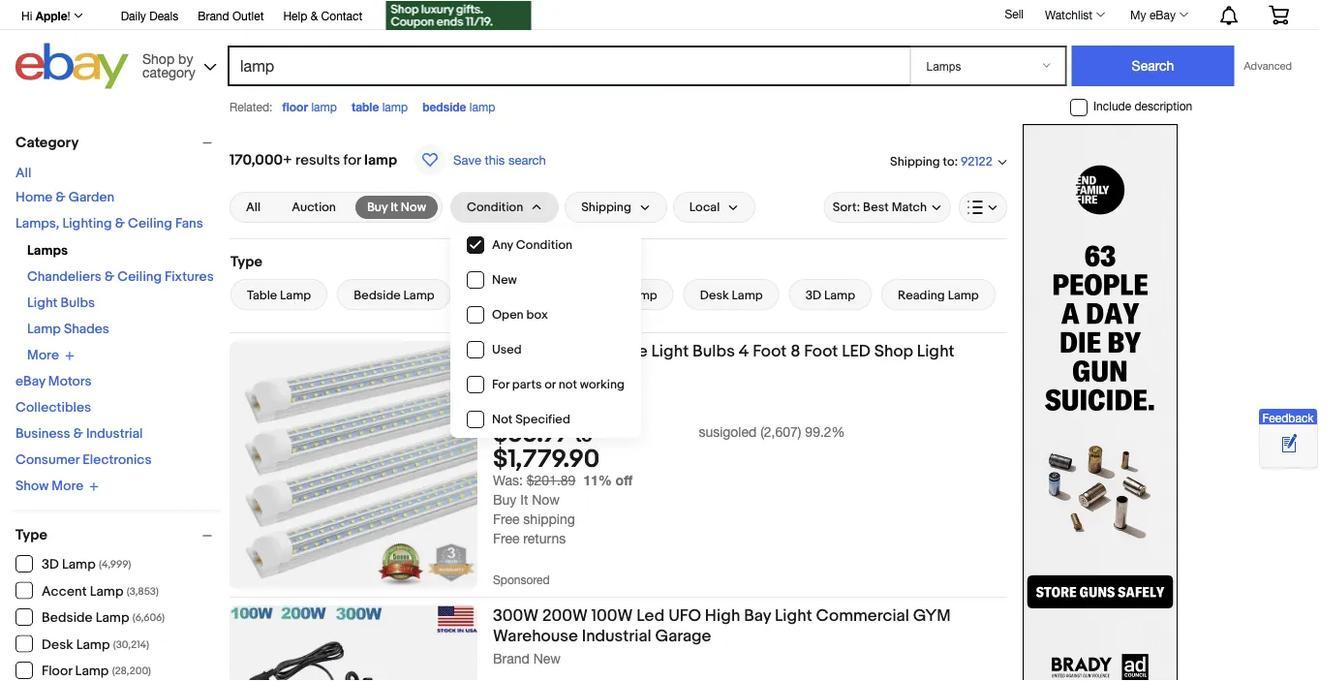 Task type: describe. For each thing, give the bounding box(es) containing it.
not
[[559, 377, 577, 392]]

open box link
[[451, 297, 640, 332]]

sort: best match
[[833, 200, 927, 215]]

light right tube
[[652, 341, 689, 361]]

:
[[955, 154, 958, 169]]

lamp for table lamp
[[382, 100, 408, 113]]

include description
[[1094, 99, 1193, 113]]

$55.97
[[493, 420, 571, 450]]

sort: best match button
[[824, 192, 951, 223]]

lamp for table lamp
[[280, 288, 311, 303]]

consumer
[[16, 452, 79, 468]]

collectibles link
[[16, 400, 91, 416]]

accent lamp (3,853)
[[42, 583, 159, 600]]

more button
[[27, 347, 75, 364]]

sell
[[1005, 7, 1024, 20]]

bedside lamp
[[423, 100, 495, 113]]

type inside 'main content'
[[231, 253, 263, 270]]

it inside was: $201.89 11% off buy it now free shipping free returns
[[521, 492, 528, 508]]

off
[[616, 473, 633, 489]]

8ft
[[547, 341, 574, 361]]

to for $1,779.90
[[575, 425, 593, 448]]

& inside ebay motors collectibles business & industrial consumer electronics
[[73, 426, 83, 442]]

my
[[1131, 8, 1147, 21]]

lamp for bedside lamp
[[470, 100, 495, 113]]

best
[[863, 200, 889, 215]]

sell link
[[996, 7, 1033, 20]]

business
[[16, 426, 70, 442]]

new inside 300w 200w 100w led ufo high bay light commercial gym warehouse industrial garage brand new
[[534, 650, 561, 666]]

lamp for floor lamp (28,200)
[[75, 663, 109, 680]]

2 led from the left
[[842, 341, 871, 361]]

brand inside 300w 200w 100w led ufo high bay light commercial gym warehouse industrial garage brand new
[[493, 650, 530, 666]]

lamp for 3d lamp (4,999)
[[62, 557, 96, 573]]

shop by category banner
[[11, 0, 1304, 94]]

buy inside was: $201.89 11% off buy it now free shipping free returns
[[493, 492, 517, 508]]

floor lamp
[[282, 100, 337, 113]]

feedback
[[1263, 411, 1314, 424]]

match
[[892, 200, 927, 215]]

fixtures
[[165, 269, 214, 285]]

100w
[[592, 606, 633, 626]]

for
[[492, 377, 510, 392]]

3d lamp link
[[789, 279, 872, 310]]

lamps
[[27, 243, 68, 259]]

lamp for bedside lamp (6,606)
[[96, 610, 129, 626]]

tube
[[611, 341, 648, 361]]

(2,607)
[[761, 424, 802, 440]]

shipping for shipping to : 92122
[[891, 154, 941, 169]]

shipping for shipping
[[582, 200, 632, 215]]

ceiling for fans
[[128, 216, 172, 232]]

(3,853)
[[127, 585, 159, 598]]

auction
[[292, 200, 336, 215]]

bulbs for 4
[[693, 341, 735, 361]]

brand outlet link
[[198, 6, 264, 27]]

2 free from the top
[[493, 531, 520, 547]]

chandeliers
[[27, 269, 102, 285]]

3d for 3d lamp
[[806, 288, 822, 303]]

desk for desk lamp
[[700, 288, 729, 303]]

t8 4ft 8ft led tube light bulbs 4 foot 8 foot led shop light fixture 60w 120w brand new
[[493, 341, 955, 402]]

buy it now
[[367, 200, 426, 215]]

120w
[[588, 361, 628, 382]]

parts
[[512, 377, 542, 392]]

business & industrial link
[[16, 426, 143, 442]]

consumer electronics link
[[16, 452, 152, 468]]

get the coupon image
[[386, 1, 531, 30]]

0 vertical spatial more
[[27, 347, 59, 364]]

11%
[[583, 473, 612, 489]]

1 vertical spatial more
[[52, 478, 84, 495]]

t8 4ft 8ft led tube light bulbs 4 foot 8 foot led shop light fixture 60w 120w heading
[[493, 341, 955, 382]]

brand inside 'link'
[[198, 9, 229, 22]]

save
[[454, 152, 482, 167]]

$201.89
[[527, 473, 576, 489]]

table
[[352, 100, 379, 113]]

170,000
[[230, 151, 283, 169]]

ceiling for fixtures
[[117, 269, 162, 285]]

(6,606)
[[133, 612, 165, 624]]

accent for accent lamp
[[582, 288, 624, 303]]

desk for desk lamp (30,214)
[[42, 637, 73, 653]]

auction link
[[280, 196, 348, 219]]

lighting
[[62, 216, 112, 232]]

floor lamp (28,200)
[[42, 663, 151, 680]]

working
[[580, 377, 625, 392]]

advertisement region
[[1023, 124, 1178, 681]]

brand inside t8 4ft 8ft led tube light bulbs 4 foot 8 foot led shop light fixture 60w 120w brand new
[[493, 386, 530, 402]]

+
[[283, 151, 292, 169]]

your shopping cart image
[[1268, 5, 1291, 24]]

4
[[739, 341, 749, 361]]

any condition link
[[451, 228, 640, 263]]

local
[[690, 200, 720, 215]]

condition inside dropdown button
[[467, 200, 523, 215]]

accent lamp
[[582, 288, 658, 303]]

main content containing $55.97
[[230, 124, 1008, 681]]

susigoled (2,607) 99.2%
[[699, 424, 845, 440]]

not specified
[[492, 412, 570, 427]]

shades
[[64, 321, 109, 338]]

hi
[[21, 9, 32, 22]]

lamp shades link
[[27, 321, 109, 338]]

now inside was: $201.89 11% off buy it now free shipping free returns
[[532, 492, 560, 508]]

4ft
[[516, 341, 543, 361]]

buy it now link
[[356, 196, 438, 219]]

home & garden link
[[16, 189, 115, 206]]

1 led from the left
[[578, 341, 607, 361]]

(30,214)
[[113, 638, 149, 651]]

lamp for desk lamp
[[732, 288, 763, 303]]

description
[[1135, 99, 1193, 113]]

ebay motors collectibles business & industrial consumer electronics
[[16, 374, 152, 468]]

bulbs for lamp
[[61, 295, 95, 311]]

category
[[142, 64, 195, 80]]

light down reading lamp
[[917, 341, 955, 361]]

lamps, lighting & ceiling fans link
[[16, 216, 203, 232]]

lamp for desk lamp (30,214)
[[76, 637, 110, 653]]

results
[[296, 151, 340, 169]]

table lamp
[[352, 100, 408, 113]]

bedside
[[423, 100, 466, 113]]

type button
[[16, 527, 221, 544]]

advanced
[[1245, 60, 1292, 72]]

this
[[485, 152, 505, 167]]

0 vertical spatial new
[[492, 272, 517, 288]]

returns
[[524, 531, 566, 547]]

lamp for reading lamp
[[948, 288, 979, 303]]



Task type: locate. For each thing, give the bounding box(es) containing it.
table lamp
[[247, 288, 311, 303]]

condition up any
[[467, 200, 523, 215]]

1 horizontal spatial 3d
[[806, 288, 822, 303]]

1 horizontal spatial all link
[[234, 196, 272, 219]]

warehouse
[[493, 626, 578, 646]]

1 horizontal spatial industrial
[[582, 626, 652, 646]]

lamp inside 'main content'
[[364, 151, 397, 169]]

daily deals link
[[121, 6, 178, 27]]

0 horizontal spatial led
[[578, 341, 607, 361]]

0 vertical spatial brand
[[198, 9, 229, 22]]

1 vertical spatial shipping
[[582, 200, 632, 215]]

ceiling left "fixtures"
[[117, 269, 162, 285]]

& up the consumer electronics link
[[73, 426, 83, 442]]

1 horizontal spatial accent
[[582, 288, 624, 303]]

all inside all link
[[246, 200, 261, 215]]

light inside lamps chandeliers & ceiling fixtures light bulbs lamp shades
[[27, 295, 58, 311]]

help
[[283, 9, 307, 22]]

1 horizontal spatial led
[[842, 341, 871, 361]]

0 horizontal spatial industrial
[[86, 426, 143, 442]]

lamp right table
[[382, 100, 408, 113]]

lamp inside lamps chandeliers & ceiling fixtures light bulbs lamp shades
[[27, 321, 61, 338]]

foot left 8 at the bottom
[[753, 341, 787, 361]]

bulbs
[[61, 295, 95, 311], [693, 341, 735, 361]]

more down the consumer electronics link
[[52, 478, 84, 495]]

None submit
[[1072, 46, 1235, 86]]

desk inside 'main content'
[[700, 288, 729, 303]]

susigoled
[[699, 424, 757, 440]]

brand down fixture
[[493, 386, 530, 402]]

0 horizontal spatial desk
[[42, 637, 73, 653]]

2 vertical spatial brand
[[493, 650, 530, 666]]

shipping to : 92122
[[891, 154, 993, 169]]

1 vertical spatial all link
[[234, 196, 272, 219]]

was: $201.89 11% off buy it now free shipping free returns
[[493, 473, 633, 547]]

1 horizontal spatial now
[[532, 492, 560, 508]]

light
[[27, 295, 58, 311], [652, 341, 689, 361], [917, 341, 955, 361], [775, 606, 813, 626]]

led right 8 at the bottom
[[842, 341, 871, 361]]

commercial
[[816, 606, 910, 626]]

lamp for accent lamp (3,853)
[[90, 583, 123, 600]]

lamp up floor lamp (28,200)
[[76, 637, 110, 653]]

0 vertical spatial bedside
[[354, 288, 401, 303]]

to inside $55.97 to $1,779.90
[[575, 425, 593, 448]]

3d up accent lamp (3,853)
[[42, 557, 59, 573]]

& inside lamps chandeliers & ceiling fixtures light bulbs lamp shades
[[105, 269, 114, 285]]

search
[[509, 152, 546, 167]]

all up home
[[16, 165, 31, 182]]

& right the help
[[311, 9, 318, 22]]

home
[[16, 189, 53, 206]]

0 vertical spatial to
[[943, 154, 955, 169]]

to for :
[[943, 154, 955, 169]]

garage
[[655, 626, 712, 646]]

ebay
[[1150, 8, 1176, 21], [16, 374, 45, 390]]

t8 4ft 8ft led tube light bulbs 4 foot 8 foot led shop light fixture 60w 120w image
[[230, 341, 478, 589]]

ceiling inside lamps chandeliers & ceiling fixtures light bulbs lamp shades
[[117, 269, 162, 285]]

0 vertical spatial 3d
[[806, 288, 822, 303]]

300w 200w 100w led ufo high bay light commercial gym warehouse industrial garage image
[[230, 606, 478, 681]]

1 vertical spatial to
[[575, 425, 593, 448]]

desk up 't8 4ft 8ft led tube light bulbs 4 foot 8 foot led shop light fixture 60w 120w' heading
[[700, 288, 729, 303]]

led
[[578, 341, 607, 361], [842, 341, 871, 361]]

0 vertical spatial free
[[493, 511, 520, 527]]

0 vertical spatial all
[[16, 165, 31, 182]]

lamp right reading
[[948, 288, 979, 303]]

lamp for 3d lamp
[[824, 288, 856, 303]]

led right 8ft on the bottom left
[[578, 341, 607, 361]]

free
[[493, 511, 520, 527], [493, 531, 520, 547]]

lamp right for on the left of page
[[364, 151, 397, 169]]

reading lamp link
[[882, 279, 996, 310]]

bedside lamp
[[354, 288, 435, 303]]

for
[[344, 151, 361, 169]]

by
[[178, 50, 193, 66]]

0 horizontal spatial shop
[[142, 50, 175, 66]]

ebay right "my"
[[1150, 8, 1176, 21]]

bedside inside 'main content'
[[354, 288, 401, 303]]

table lamp link
[[231, 279, 328, 310]]

1 horizontal spatial all
[[246, 200, 261, 215]]

1 horizontal spatial ebay
[[1150, 8, 1176, 21]]

save this search button
[[409, 143, 552, 176]]

free left returns
[[493, 531, 520, 547]]

1 horizontal spatial buy
[[493, 492, 517, 508]]

& right lighting
[[115, 216, 125, 232]]

t8 4ft 8ft led tube light bulbs 4 foot 8 foot led shop light fixture 60w 120w link
[[493, 341, 1008, 385]]

accent down 3d lamp (4,999)
[[42, 583, 87, 600]]

my ebay
[[1131, 8, 1176, 21]]

0 horizontal spatial to
[[575, 425, 593, 448]]

any condition
[[492, 238, 573, 253]]

1 horizontal spatial desk
[[700, 288, 729, 303]]

led
[[637, 606, 665, 626]]

0 horizontal spatial type
[[16, 527, 48, 544]]

buy right 'auction'
[[367, 200, 388, 215]]

lamp for floor lamp
[[311, 100, 337, 113]]

buy inside text box
[[367, 200, 388, 215]]

0 horizontal spatial buy
[[367, 200, 388, 215]]

floor for floor lamp
[[477, 288, 506, 303]]

main content
[[230, 124, 1008, 681]]

0 horizontal spatial bulbs
[[61, 295, 95, 311]]

300w
[[493, 606, 539, 626]]

bedside for bedside lamp (6,606)
[[42, 610, 93, 626]]

advanced link
[[1235, 47, 1302, 85]]

Buy It Now selected text field
[[367, 199, 426, 216]]

bedside up desk lamp (30,214)
[[42, 610, 93, 626]]

all link down 170,000
[[234, 196, 272, 219]]

0 horizontal spatial all link
[[16, 165, 31, 182]]

bedside down buy it now text box
[[354, 288, 401, 303]]

industrial up the electronics
[[86, 426, 143, 442]]

1 vertical spatial type
[[16, 527, 48, 544]]

lamp right "floor" in the top of the page
[[311, 100, 337, 113]]

shipping up any condition link
[[582, 200, 632, 215]]

0 horizontal spatial floor
[[42, 663, 72, 680]]

floor down desk lamp (30,214)
[[42, 663, 72, 680]]

new inside t8 4ft 8ft led tube light bulbs 4 foot 8 foot led shop light fixture 60w 120w brand new
[[534, 386, 561, 402]]

condition up 'new' link
[[516, 238, 573, 253]]

8
[[791, 341, 801, 361]]

show
[[16, 478, 49, 495]]

1 vertical spatial all
[[246, 200, 261, 215]]

bulbs up shades
[[61, 295, 95, 311]]

2 foot from the left
[[804, 341, 838, 361]]

bedside lamp link
[[337, 279, 451, 310]]

floor up open at the top of page
[[477, 288, 506, 303]]

used
[[492, 342, 522, 357]]

0 vertical spatial desk
[[700, 288, 729, 303]]

foot
[[753, 341, 787, 361], [804, 341, 838, 361]]

floor lamp link
[[461, 279, 556, 310]]

more up ebay motors link at the bottom left of page
[[27, 347, 59, 364]]

bulbs left 4
[[693, 341, 735, 361]]

1 vertical spatial bulbs
[[693, 341, 735, 361]]

garden
[[68, 189, 115, 206]]

$1,779.90
[[493, 445, 600, 475]]

1 horizontal spatial to
[[943, 154, 955, 169]]

light down chandeliers
[[27, 295, 58, 311]]

listing options selector. list view selected. image
[[968, 200, 999, 215]]

shipping left :
[[891, 154, 941, 169]]

shipping
[[524, 511, 575, 527]]

lamp down desk lamp (30,214)
[[75, 663, 109, 680]]

desk up floor lamp (28,200)
[[42, 637, 73, 653]]

0 vertical spatial shop
[[142, 50, 175, 66]]

was:
[[493, 473, 523, 489]]

none submit inside the shop by category banner
[[1072, 46, 1235, 86]]

200w
[[542, 606, 588, 626]]

table
[[247, 288, 277, 303]]

1 vertical spatial free
[[493, 531, 520, 547]]

0 vertical spatial shipping
[[891, 154, 941, 169]]

to left 92122
[[943, 154, 955, 169]]

lamp up accent lamp (3,853)
[[62, 557, 96, 573]]

industrial left garage in the bottom of the page
[[582, 626, 652, 646]]

lamp for bedside lamp
[[404, 288, 435, 303]]

shipping inside shipping to : 92122
[[891, 154, 941, 169]]

lamp up open box
[[508, 288, 539, 303]]

2 vertical spatial new
[[534, 650, 561, 666]]

brand left outlet
[[198, 9, 229, 22]]

type down show
[[16, 527, 48, 544]]

0 horizontal spatial foot
[[753, 341, 787, 361]]

& right home
[[56, 189, 65, 206]]

lamp left reading
[[824, 288, 856, 303]]

0 horizontal spatial now
[[401, 200, 426, 215]]

1 vertical spatial accent
[[42, 583, 87, 600]]

1 vertical spatial desk
[[42, 637, 73, 653]]

0 vertical spatial buy
[[367, 200, 388, 215]]

lamp up more "button"
[[27, 321, 61, 338]]

shop left by
[[142, 50, 175, 66]]

1 horizontal spatial floor
[[477, 288, 506, 303]]

to right specified
[[575, 425, 593, 448]]

lamp for accent lamp
[[626, 288, 658, 303]]

1 horizontal spatial shipping
[[891, 154, 941, 169]]

1 vertical spatial new
[[534, 386, 561, 402]]

lamps chandeliers & ceiling fixtures light bulbs lamp shades
[[27, 243, 214, 338]]

all link
[[16, 165, 31, 182], [234, 196, 272, 219]]

desk lamp
[[700, 288, 763, 303]]

related:
[[230, 100, 273, 113]]

lamp down accent lamp (3,853)
[[96, 610, 129, 626]]

ebay inside ebay motors collectibles business & industrial consumer electronics
[[16, 374, 45, 390]]

foot right 8 at the bottom
[[804, 341, 838, 361]]

0 horizontal spatial ebay
[[16, 374, 45, 390]]

0 horizontal spatial shipping
[[582, 200, 632, 215]]

3d for 3d lamp (4,999)
[[42, 557, 59, 573]]

& right chandeliers
[[105, 269, 114, 285]]

1 horizontal spatial it
[[521, 492, 528, 508]]

shipping inside dropdown button
[[582, 200, 632, 215]]

accent for accent lamp (3,853)
[[42, 583, 87, 600]]

industrial inside 300w 200w 100w led ufo high bay light commercial gym warehouse industrial garage brand new
[[582, 626, 652, 646]]

all link up home
[[16, 165, 31, 182]]

& inside account navigation
[[311, 9, 318, 22]]

any
[[492, 238, 513, 253]]

type
[[231, 253, 263, 270], [16, 527, 48, 544]]

sort:
[[833, 200, 861, 215]]

ceiling left fans
[[128, 216, 172, 232]]

92122
[[961, 154, 993, 169]]

reading
[[898, 288, 945, 303]]

lamps, lighting & ceiling fans
[[16, 216, 203, 232]]

(4,999)
[[99, 559, 131, 571]]

shop inside t8 4ft 8ft led tube light bulbs 4 foot 8 foot led shop light fixture 60w 120w brand new
[[875, 341, 914, 361]]

1 vertical spatial buy
[[493, 492, 517, 508]]

ebay inside account navigation
[[1150, 8, 1176, 21]]

1 vertical spatial shop
[[875, 341, 914, 361]]

account navigation
[[11, 0, 1304, 32]]

floor for floor lamp (28,200)
[[42, 663, 72, 680]]

bulbs inside t8 4ft 8ft led tube light bulbs 4 foot 8 foot led shop light fixture 60w 120w brand new
[[693, 341, 735, 361]]

1 vertical spatial 3d
[[42, 557, 59, 573]]

0 vertical spatial accent
[[582, 288, 624, 303]]

for parts or not working
[[492, 377, 625, 392]]

for parts or not working link
[[451, 367, 640, 402]]

0 vertical spatial bulbs
[[61, 295, 95, 311]]

1 free from the top
[[493, 511, 520, 527]]

0 vertical spatial floor
[[477, 288, 506, 303]]

fans
[[175, 216, 203, 232]]

0 horizontal spatial all
[[16, 165, 31, 182]]

300w 200w 100w led ufo high bay light commercial gym warehouse industrial garage heading
[[493, 606, 951, 646]]

lamp up tube
[[626, 288, 658, 303]]

or
[[545, 377, 556, 392]]

gym
[[913, 606, 951, 626]]

0 vertical spatial ebay
[[1150, 8, 1176, 21]]

99.2%
[[805, 424, 845, 440]]

0 vertical spatial ceiling
[[128, 216, 172, 232]]

lamp up bedside lamp (6,606)
[[90, 583, 123, 600]]

daily deals
[[121, 9, 178, 22]]

1 vertical spatial it
[[521, 492, 528, 508]]

light inside 300w 200w 100w led ufo high bay light commercial gym warehouse industrial garage brand new
[[775, 606, 813, 626]]

bedside for bedside lamp
[[354, 288, 401, 303]]

lamp left the floor lamp
[[404, 288, 435, 303]]

0 vertical spatial all link
[[16, 165, 31, 182]]

accent up tube
[[582, 288, 624, 303]]

it down was:
[[521, 492, 528, 508]]

1 vertical spatial industrial
[[582, 626, 652, 646]]

used link
[[451, 332, 640, 367]]

3d inside 3d lamp link
[[806, 288, 822, 303]]

bay
[[744, 606, 771, 626]]

all for the bottom all link
[[246, 200, 261, 215]]

shop inside 'shop by category'
[[142, 50, 175, 66]]

category
[[16, 134, 79, 151]]

industrial
[[86, 426, 143, 442], [582, 626, 652, 646]]

1 horizontal spatial shop
[[875, 341, 914, 361]]

1 vertical spatial bedside
[[42, 610, 93, 626]]

all down 170,000
[[246, 200, 261, 215]]

floor
[[282, 100, 308, 113]]

1 foot from the left
[[753, 341, 787, 361]]

1 horizontal spatial type
[[231, 253, 263, 270]]

shop down reading
[[875, 341, 914, 361]]

1 vertical spatial now
[[532, 492, 560, 508]]

deals
[[149, 9, 178, 22]]

1 vertical spatial floor
[[42, 663, 72, 680]]

0 vertical spatial now
[[401, 200, 426, 215]]

lamp right table
[[280, 288, 311, 303]]

now inside text box
[[401, 200, 426, 215]]

type up table
[[231, 253, 263, 270]]

open
[[492, 307, 524, 322]]

new link
[[451, 263, 640, 297]]

0 vertical spatial condition
[[467, 200, 523, 215]]

local button
[[673, 192, 756, 223]]

brand
[[198, 9, 229, 22], [493, 386, 530, 402], [493, 650, 530, 666]]

it inside text box
[[391, 200, 398, 215]]

Search for anything text field
[[231, 47, 906, 84]]

1 horizontal spatial bedside
[[354, 288, 401, 303]]

0 horizontal spatial bedside
[[42, 610, 93, 626]]

bulbs inside lamps chandeliers & ceiling fixtures light bulbs lamp shades
[[61, 295, 95, 311]]

desk
[[700, 288, 729, 303], [42, 637, 73, 653]]

1 vertical spatial brand
[[493, 386, 530, 402]]

1 horizontal spatial foot
[[804, 341, 838, 361]]

0 horizontal spatial it
[[391, 200, 398, 215]]

1 vertical spatial ebay
[[16, 374, 45, 390]]

lamp for floor lamp
[[508, 288, 539, 303]]

0 horizontal spatial accent
[[42, 583, 87, 600]]

industrial inside ebay motors collectibles business & industrial consumer electronics
[[86, 426, 143, 442]]

1 vertical spatial ceiling
[[117, 269, 162, 285]]

accent inside 'main content'
[[582, 288, 624, 303]]

chandeliers & ceiling fixtures link
[[27, 269, 214, 285]]

buy down was:
[[493, 492, 517, 508]]

all for left all link
[[16, 165, 31, 182]]

include
[[1094, 99, 1132, 113]]

save this search
[[454, 152, 546, 167]]

0 horizontal spatial 3d
[[42, 557, 59, 573]]

3d right desk lamp
[[806, 288, 822, 303]]

show more button
[[16, 478, 99, 495]]

lamp right bedside
[[470, 100, 495, 113]]

0 vertical spatial it
[[391, 200, 398, 215]]

electronics
[[83, 452, 152, 468]]

0 vertical spatial type
[[231, 253, 263, 270]]

brand outlet
[[198, 9, 264, 22]]

to inside shipping to : 92122
[[943, 154, 955, 169]]

0 vertical spatial industrial
[[86, 426, 143, 442]]

desk lamp link
[[684, 279, 780, 310]]

1 horizontal spatial bulbs
[[693, 341, 735, 361]]

free down was:
[[493, 511, 520, 527]]

lamp up 4
[[732, 288, 763, 303]]

my ebay link
[[1120, 3, 1198, 26]]

brand down warehouse
[[493, 650, 530, 666]]

ebay down more "button"
[[16, 374, 45, 390]]

collectibles
[[16, 400, 91, 416]]

light right bay at the bottom
[[775, 606, 813, 626]]

bedside
[[354, 288, 401, 303], [42, 610, 93, 626]]

1 vertical spatial condition
[[516, 238, 573, 253]]

it right 'auction'
[[391, 200, 398, 215]]



Task type: vqa. For each thing, say whether or not it's contained in the screenshot.
Buy LINK
no



